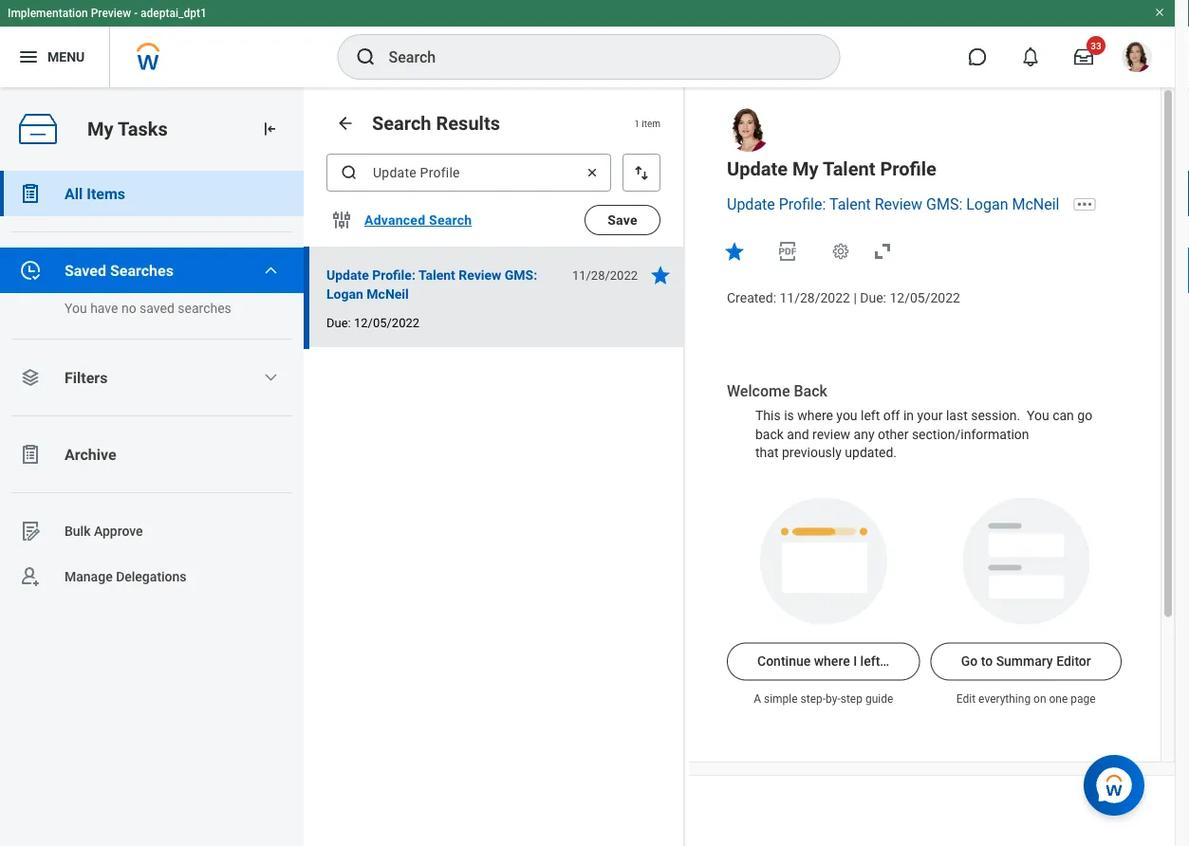 Task type: vqa. For each thing, say whether or not it's contained in the screenshot.
Host
no



Task type: locate. For each thing, give the bounding box(es) containing it.
update
[[727, 158, 788, 180], [727, 195, 775, 213], [326, 267, 369, 283]]

11/28/2022 left star image
[[572, 268, 638, 282]]

continue where i left off button
[[727, 643, 920, 681]]

and review
[[787, 427, 850, 442]]

you
[[836, 408, 858, 424]]

0 vertical spatial my
[[87, 118, 113, 140]]

saved
[[65, 261, 106, 279]]

11/28/2022 left |
[[780, 290, 850, 306]]

33
[[1091, 40, 1102, 51]]

due: 12/05/2022
[[326, 316, 420, 330]]

1 vertical spatial clipboard image
[[19, 443, 42, 466]]

0 vertical spatial chevron down image
[[263, 263, 278, 278]]

0 vertical spatial where
[[797, 408, 833, 424]]

update profile: talent review gms: logan mcneil down advanced search button
[[326, 267, 537, 302]]

continue
[[757, 654, 811, 669]]

1 horizontal spatial review
[[875, 195, 922, 213]]

left inside welcome back this is where you left off in your last session.  you can go back and review any other section/information that previously updated.
[[861, 408, 880, 424]]

chevron down image
[[263, 263, 278, 278], [263, 370, 278, 385]]

0 horizontal spatial mcneil
[[367, 286, 409, 302]]

configure image
[[330, 209, 353, 232]]

0 horizontal spatial my
[[87, 118, 113, 140]]

update up 'due: 12/05/2022'
[[326, 267, 369, 283]]

in
[[903, 408, 914, 424]]

0 horizontal spatial profile:
[[372, 267, 416, 283]]

update up star icon
[[727, 195, 775, 213]]

0 vertical spatial clipboard image
[[19, 182, 42, 205]]

update down employee's photo (logan mcneil)
[[727, 158, 788, 180]]

clock check image
[[19, 259, 42, 282]]

off right 'i'
[[883, 654, 900, 669]]

review down "advanced search"
[[459, 267, 501, 283]]

justify image
[[17, 46, 40, 68]]

search image
[[354, 46, 377, 68]]

filters button
[[0, 355, 304, 400]]

0 horizontal spatial gms:
[[505, 267, 537, 283]]

left inside button
[[860, 654, 880, 669]]

1 vertical spatial gms:
[[505, 267, 537, 283]]

bulk approve link
[[0, 509, 304, 554]]

my left 'tasks'
[[87, 118, 113, 140]]

delegations
[[116, 569, 187, 585]]

chevron down image for saved searches
[[263, 263, 278, 278]]

any
[[854, 427, 875, 442]]

0 horizontal spatial review
[[459, 267, 501, 283]]

chevron down image inside the saved searches dropdown button
[[263, 263, 278, 278]]

clipboard image left all
[[19, 182, 42, 205]]

|
[[854, 290, 857, 306]]

off left "in"
[[883, 408, 900, 424]]

updated.
[[845, 445, 897, 461]]

1 horizontal spatial logan
[[966, 195, 1008, 213]]

1 off from the top
[[883, 408, 900, 424]]

a simple step-by-step guide
[[754, 692, 893, 705]]

due:
[[860, 290, 886, 306], [326, 316, 351, 330]]

transformation import image
[[260, 120, 279, 139]]

advanced
[[364, 212, 425, 228]]

0 horizontal spatial 12/05/2022
[[354, 316, 420, 330]]

due: inside item list element
[[326, 316, 351, 330]]

menu button
[[0, 27, 109, 87]]

created:
[[727, 290, 776, 306]]

2 off from the top
[[883, 654, 900, 669]]

i
[[853, 654, 857, 669]]

user plus image
[[19, 566, 42, 588]]

2 vertical spatial talent
[[418, 267, 455, 283]]

clipboard image inside archive button
[[19, 443, 42, 466]]

chevron down image inside filters dropdown button
[[263, 370, 278, 385]]

where up "and review" in the right of the page
[[797, 408, 833, 424]]

talent
[[823, 158, 875, 180], [829, 195, 871, 213], [418, 267, 455, 283]]

everything
[[979, 692, 1031, 705]]

talent down update my talent profile
[[829, 195, 871, 213]]

-
[[134, 7, 138, 20]]

update profile: talent review gms: logan mcneil button
[[326, 264, 562, 306]]

clipboard image left archive
[[19, 443, 42, 466]]

step-
[[801, 692, 826, 705]]

saved searches
[[65, 261, 174, 279]]

mcneil
[[1012, 195, 1059, 213], [367, 286, 409, 302]]

off
[[883, 408, 900, 424], [883, 654, 900, 669]]

1 vertical spatial logan
[[326, 286, 363, 302]]

rename image
[[19, 520, 42, 543]]

1 horizontal spatial profile:
[[779, 195, 826, 213]]

12/05/2022 down "update profile: talent review gms: logan mcneil" button
[[354, 316, 420, 330]]

update inside button
[[326, 267, 369, 283]]

12/05/2022
[[890, 290, 960, 306], [354, 316, 420, 330]]

x small image
[[583, 163, 602, 182]]

view printable version (pdf) image
[[776, 240, 799, 263]]

1 vertical spatial profile:
[[372, 267, 416, 283]]

off inside welcome back this is where you left off in your last session.  you can go back and review any other section/information that previously updated.
[[883, 408, 900, 424]]

0 vertical spatial 11/28/2022
[[572, 268, 638, 282]]

perspective image
[[19, 366, 42, 389]]

2 clipboard image from the top
[[19, 443, 42, 466]]

clipboard image
[[19, 182, 42, 205], [19, 443, 42, 466]]

this
[[755, 408, 781, 424]]

Search: Search Results text field
[[326, 154, 611, 192]]

1 vertical spatial due:
[[326, 316, 351, 330]]

1 vertical spatial off
[[883, 654, 900, 669]]

1 vertical spatial search
[[429, 212, 472, 228]]

all items
[[65, 185, 125, 203]]

a
[[754, 692, 761, 705]]

1 chevron down image from the top
[[263, 263, 278, 278]]

0 vertical spatial update profile: talent review gms: logan mcneil
[[727, 195, 1059, 213]]

saved searches button
[[0, 248, 304, 293]]

to
[[981, 654, 993, 669]]

0 vertical spatial left
[[861, 408, 880, 424]]

all items button
[[0, 171, 304, 216]]

0 vertical spatial review
[[875, 195, 922, 213]]

1 vertical spatial 11/28/2022
[[780, 290, 850, 306]]

2 vertical spatial update
[[326, 267, 369, 283]]

is
[[784, 408, 794, 424]]

left up any
[[861, 408, 880, 424]]

0 horizontal spatial 11/28/2022
[[572, 268, 638, 282]]

my
[[87, 118, 113, 140], [792, 158, 819, 180]]

talent up update profile: talent review gms: logan mcneil link
[[823, 158, 875, 180]]

gear image
[[831, 242, 850, 261]]

1 vertical spatial review
[[459, 267, 501, 283]]

menu
[[47, 49, 85, 65]]

manage delegations link
[[0, 554, 304, 600]]

0 horizontal spatial due:
[[326, 316, 351, 330]]

0 vertical spatial mcneil
[[1012, 195, 1059, 213]]

where inside "continue where i left off" button
[[814, 654, 850, 669]]

sort image
[[632, 163, 651, 182]]

my up view printable version (pdf) icon
[[792, 158, 819, 180]]

search image
[[340, 163, 359, 182]]

left
[[861, 408, 880, 424], [860, 654, 880, 669]]

talent down advanced search button
[[418, 267, 455, 283]]

my tasks element
[[0, 87, 304, 847]]

last
[[946, 408, 968, 424]]

1 vertical spatial 12/05/2022
[[354, 316, 420, 330]]

1 horizontal spatial gms:
[[926, 195, 963, 213]]

2 chevron down image from the top
[[263, 370, 278, 385]]

11/28/2022 inside item list element
[[572, 268, 638, 282]]

0 vertical spatial off
[[883, 408, 900, 424]]

adeptai_dpt1
[[141, 7, 207, 20]]

profile: up 'due: 12/05/2022'
[[372, 267, 416, 283]]

searches
[[110, 261, 174, 279]]

menu banner
[[0, 0, 1175, 87]]

0 horizontal spatial logan
[[326, 286, 363, 302]]

where left 'i'
[[814, 654, 850, 669]]

logan
[[966, 195, 1008, 213], [326, 286, 363, 302]]

1 vertical spatial mcneil
[[367, 286, 409, 302]]

1 horizontal spatial 12/05/2022
[[890, 290, 960, 306]]

1 vertical spatial left
[[860, 654, 880, 669]]

profile
[[880, 158, 937, 180]]

1 vertical spatial talent
[[829, 195, 871, 213]]

12/05/2022 inside item list element
[[354, 316, 420, 330]]

left right 'i'
[[860, 654, 880, 669]]

star image
[[723, 240, 746, 263]]

search right "arrow left" icon
[[372, 112, 431, 134]]

0 horizontal spatial update profile: talent review gms: logan mcneil
[[326, 267, 537, 302]]

11/28/2022
[[572, 268, 638, 282], [780, 290, 850, 306]]

notifications large image
[[1021, 47, 1040, 66]]

search down search: search results text box
[[429, 212, 472, 228]]

1 vertical spatial update profile: talent review gms: logan mcneil
[[326, 267, 537, 302]]

archive
[[65, 446, 116, 464]]

1 vertical spatial chevron down image
[[263, 370, 278, 385]]

edit everything on one page
[[956, 692, 1096, 705]]

1 vertical spatial my
[[792, 158, 819, 180]]

1 vertical spatial where
[[814, 654, 850, 669]]

update profile: talent review gms: logan mcneil down profile
[[727, 195, 1059, 213]]

talent inside button
[[418, 267, 455, 283]]

12/05/2022 down fullscreen image
[[890, 290, 960, 306]]

review
[[875, 195, 922, 213], [459, 267, 501, 283]]

1 horizontal spatial 11/28/2022
[[780, 290, 850, 306]]

profile: down update my talent profile
[[779, 195, 826, 213]]

list
[[0, 171, 304, 600]]

results
[[436, 112, 500, 134]]

gms:
[[926, 195, 963, 213], [505, 267, 537, 283]]

go to summary editor
[[961, 654, 1091, 669]]

archive button
[[0, 432, 304, 477]]

search
[[372, 112, 431, 134], [429, 212, 472, 228]]

clipboard image inside the all items "button"
[[19, 182, 42, 205]]

saved
[[140, 300, 174, 316]]

employee's photo (logan mcneil) image
[[727, 108, 771, 152]]

page
[[1071, 692, 1096, 705]]

review down profile
[[875, 195, 922, 213]]

1 clipboard image from the top
[[19, 182, 42, 205]]

1 horizontal spatial due:
[[860, 290, 886, 306]]

1 item
[[634, 117, 660, 129]]



Task type: describe. For each thing, give the bounding box(es) containing it.
go
[[961, 654, 978, 669]]

created: 11/28/2022 | due: 12/05/2022
[[727, 290, 960, 306]]

welcome back this is where you left off in your last session.  you can go back and review any other section/information that previously updated.
[[727, 382, 1096, 461]]

profile logan mcneil image
[[1122, 42, 1152, 76]]

you have no saved searches button
[[0, 293, 285, 324]]

step
[[841, 692, 863, 705]]

search inside button
[[429, 212, 472, 228]]

welcome
[[727, 382, 790, 401]]

mcneil inside button
[[367, 286, 409, 302]]

1 horizontal spatial my
[[792, 158, 819, 180]]

filters
[[65, 369, 108, 387]]

section/information
[[912, 427, 1029, 442]]

preview
[[91, 7, 131, 20]]

you
[[65, 300, 87, 316]]

0 vertical spatial update
[[727, 158, 788, 180]]

33 button
[[1063, 36, 1106, 78]]

that previously
[[755, 445, 842, 461]]

summary
[[996, 654, 1053, 669]]

where inside welcome back this is where you left off in your last session.  you can go back and review any other section/information that previously updated.
[[797, 408, 833, 424]]

clipboard image for all items
[[19, 182, 42, 205]]

update my talent profile
[[727, 158, 937, 180]]

0 vertical spatial 12/05/2022
[[890, 290, 960, 306]]

advanced search
[[364, 212, 472, 228]]

0 vertical spatial due:
[[860, 290, 886, 306]]

my tasks
[[87, 118, 168, 140]]

editor
[[1056, 654, 1091, 669]]

0 vertical spatial gms:
[[926, 195, 963, 213]]

gms: inside button
[[505, 267, 537, 283]]

1
[[634, 117, 639, 129]]

manage
[[65, 569, 113, 585]]

logan inside button
[[326, 286, 363, 302]]

0 vertical spatial search
[[372, 112, 431, 134]]

item list element
[[304, 87, 685, 847]]

have
[[90, 300, 118, 316]]

chevron down image for filters
[[263, 370, 278, 385]]

other
[[878, 427, 909, 442]]

profile: inside "update profile: talent review gms: logan mcneil" button
[[372, 267, 416, 283]]

advanced search button
[[357, 201, 479, 239]]

clipboard image for archive
[[19, 443, 42, 466]]

review inside button
[[459, 267, 501, 283]]

list containing all items
[[0, 171, 304, 600]]

can go
[[1053, 408, 1092, 424]]

arrow left image
[[336, 114, 355, 133]]

on
[[1034, 692, 1046, 705]]

0 vertical spatial talent
[[823, 158, 875, 180]]

save button
[[585, 205, 660, 235]]

back
[[755, 427, 784, 442]]

fullscreen image
[[871, 240, 894, 263]]

guide
[[865, 692, 893, 705]]

implementation preview -   adeptai_dpt1
[[8, 7, 207, 20]]

search results
[[372, 112, 500, 134]]

update profile: talent review gms: logan mcneil link
[[727, 195, 1059, 213]]

1 vertical spatial update
[[727, 195, 775, 213]]

simple
[[764, 692, 798, 705]]

edit
[[956, 692, 976, 705]]

one
[[1049, 692, 1068, 705]]

off inside button
[[883, 654, 900, 669]]

session.
[[971, 408, 1020, 424]]

searches
[[178, 300, 231, 316]]

you have no saved searches
[[65, 300, 231, 316]]

close environment banner image
[[1154, 7, 1165, 18]]

bulk approve
[[65, 523, 143, 539]]

items
[[87, 185, 125, 203]]

by-
[[826, 692, 841, 705]]

tasks
[[118, 118, 168, 140]]

implementation
[[8, 7, 88, 20]]

manage delegations
[[65, 569, 187, 585]]

continue where i left off
[[757, 654, 900, 669]]

save
[[608, 212, 638, 228]]

back
[[794, 382, 827, 401]]

Search Workday  search field
[[389, 36, 800, 78]]

0 vertical spatial logan
[[966, 195, 1008, 213]]

no
[[121, 300, 136, 316]]

my inside my tasks "element"
[[87, 118, 113, 140]]

update profile: talent review gms: logan mcneil inside button
[[326, 267, 537, 302]]

0 vertical spatial profile:
[[779, 195, 826, 213]]

item
[[642, 117, 660, 129]]

1 horizontal spatial mcneil
[[1012, 195, 1059, 213]]

go to summary editor button
[[931, 643, 1121, 681]]

inbox large image
[[1074, 47, 1093, 66]]

approve
[[94, 523, 143, 539]]

your
[[917, 408, 943, 424]]

all
[[65, 185, 83, 203]]

1 horizontal spatial update profile: talent review gms: logan mcneil
[[727, 195, 1059, 213]]

bulk
[[65, 523, 91, 539]]

star image
[[649, 264, 672, 287]]



